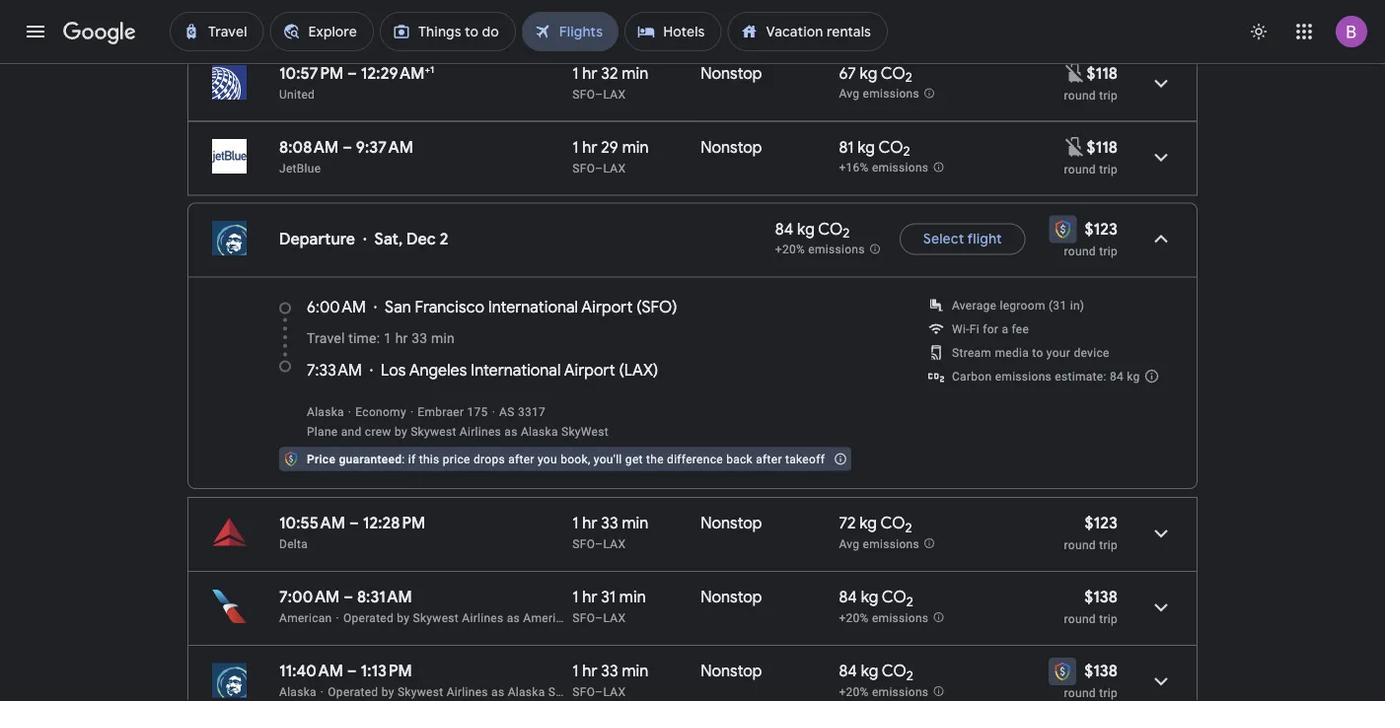 Task type: locate. For each thing, give the bounding box(es) containing it.
0 vertical spatial avg emissions
[[839, 87, 920, 101]]

2 inside 72 kg co 2
[[905, 520, 912, 537]]

0 vertical spatial )
[[672, 297, 678, 317]]

1 hr 33 min sfo – lax up 31
[[573, 514, 649, 552]]

flight details. leaves san francisco international airport at 10:57 pm on saturday, december 2 and arrives at los angeles international airport at 12:29 am on sunday, december 3. image
[[1138, 60, 1185, 107]]

total duration 1 hr 33 min. element down eagle
[[573, 662, 701, 685]]

0 vertical spatial 84 kg co 2
[[776, 219, 850, 242]]

round down $123 text box
[[1065, 244, 1096, 258]]

0 vertical spatial total duration 1 hr 33 min. element
[[573, 514, 701, 537]]

trip for 138 us dollars text box
[[1100, 687, 1118, 701]]

1 for 12:29 am
[[573, 63, 579, 83]]

united
[[279, 13, 315, 27], [279, 87, 315, 101]]

84 kg co 2
[[776, 219, 850, 242], [839, 588, 914, 611], [839, 662, 914, 685]]

hr
[[583, 63, 598, 83], [583, 137, 598, 157], [395, 331, 408, 347], [583, 514, 598, 534], [583, 588, 598, 608], [583, 662, 598, 682]]

united for -26% emissions
[[279, 13, 315, 27]]

change appearance image
[[1236, 8, 1283, 55]]

learn more about price guarantee image
[[817, 436, 865, 483]]

2 avg emissions from the top
[[839, 538, 920, 551]]

84 kg co 2 for 1 hr 31 min
[[839, 588, 914, 611]]

carbon
[[952, 370, 992, 383]]

leaves san francisco international airport at 10:55 am on saturday, december 2 and arrives at los angeles international airport at 12:28 pm on saturday, december 2. element
[[279, 514, 426, 534]]

6 trip from the top
[[1100, 687, 1118, 701]]

Departure time: 11:40 AM. text field
[[279, 662, 343, 682]]

round trip for 84
[[1065, 687, 1118, 701]]

international
[[488, 297, 578, 317], [471, 360, 561, 380]]

round down 123 us dollars text field
[[1065, 539, 1096, 553]]

1 1 hr 33 min sfo – lax from the top
[[573, 514, 649, 552]]

Arrival time: 1:13 PM. text field
[[361, 662, 412, 682]]

12:29 am
[[361, 63, 425, 83]]

2 trip from the top
[[1100, 162, 1118, 176]]

2 round from the top
[[1065, 162, 1096, 176]]

nonstop
[[701, 63, 762, 83], [701, 137, 762, 157], [701, 514, 762, 534], [701, 588, 762, 608], [701, 662, 762, 682]]

2 vertical spatial as
[[492, 686, 505, 700]]

1 vertical spatial 33
[[601, 514, 618, 534]]

– inside 1 hr 32 min sfo – lax
[[595, 87, 603, 101]]

total duration 1 hr 32 min. element down sfo – lax
[[573, 63, 701, 86]]

flight details. leaves san francisco international airport at 8:08 am on saturday, december 2 and arrives at los angeles international airport at 9:37 am on saturday, december 2. image
[[1138, 134, 1185, 181]]

1 for 1:13 pm
[[573, 662, 579, 682]]

as for alaska
[[492, 686, 505, 700]]

average legroom (31 in)
[[952, 299, 1085, 312]]

avg emissions down 67 kg co 2
[[839, 87, 920, 101]]

2 nonstop flight. element from the top
[[701, 137, 762, 160]]

average
[[952, 299, 997, 312]]

lax down 29
[[603, 161, 626, 175]]

skywest
[[411, 425, 457, 439], [413, 612, 459, 626], [398, 686, 444, 700]]

1 vertical spatial avg
[[839, 538, 860, 551]]

after right back
[[756, 453, 782, 466]]

1 $138 from the top
[[1085, 588, 1118, 608]]

1 vertical spatial international
[[471, 360, 561, 380]]

)
[[672, 297, 678, 317], [653, 360, 659, 380]]

2 1 hr 33 min sfo – lax from the top
[[573, 662, 649, 700]]

book,
[[561, 453, 591, 466]]

round inside $138 round trip
[[1065, 613, 1096, 627]]

as 3317
[[499, 405, 546, 419]]

) for san francisco international airport ( sfo )
[[672, 297, 678, 317]]

0 vertical spatial airlines
[[460, 425, 501, 439]]

min right 29
[[622, 137, 649, 157]]

10:55 am
[[279, 514, 346, 534]]

min down the get at the left bottom of page
[[622, 514, 649, 534]]

trip
[[1100, 88, 1118, 102], [1100, 162, 1118, 176], [1100, 244, 1118, 258], [1100, 539, 1118, 553], [1100, 613, 1118, 627], [1100, 687, 1118, 701]]

operated for operated by skywest airlines as american eagle
[[343, 612, 394, 626]]

1 left 32
[[573, 63, 579, 83]]

1 horizontal spatial american
[[523, 612, 576, 626]]

as down "operated by skywest airlines as american eagle"
[[492, 686, 505, 700]]

 image
[[410, 405, 414, 419], [492, 405, 496, 419], [321, 686, 324, 700]]

min up angeles
[[431, 331, 455, 347]]

2 horizontal spatial  image
[[492, 405, 496, 419]]

lax inside 1 hr 32 min sfo – lax
[[603, 87, 626, 101]]

airlines down "operated by skywest airlines as american eagle"
[[447, 686, 488, 700]]

Arrival time: 7:33 AM. text field
[[307, 360, 362, 380]]

sfo inside 1 hr 32 min sfo – lax
[[573, 87, 595, 101]]

lax down 31
[[603, 612, 626, 626]]

min right 31
[[620, 588, 646, 608]]

avg for 72
[[839, 538, 860, 551]]

1 avg from the top
[[839, 87, 860, 101]]

 image left as
[[492, 405, 496, 419]]

175
[[467, 405, 488, 419]]

1 vertical spatial +20% emissions
[[839, 612, 929, 625]]

1 vertical spatial skywest
[[413, 612, 459, 626]]

+20% emissions
[[776, 243, 865, 257], [839, 612, 929, 625], [839, 686, 929, 699]]

1 vertical spatial total duration 1 hr 33 min. element
[[573, 662, 701, 685]]

1 round from the top
[[1065, 88, 1096, 102]]

 image left embraer
[[410, 405, 414, 419]]

this price for this flight doesn't include overhead bin access. if you need a carry-on bag, use the bags filter to update prices. image
[[1063, 135, 1087, 159]]

nonstop for 9:37 am
[[701, 137, 762, 157]]

leaves san francisco international airport at 7:00 am on saturday, december 2 and arrives at los angeles international airport at 8:31 am on saturday, december 2. element
[[279, 588, 412, 608]]

1 vertical spatial by
[[397, 612, 410, 626]]

skywest up book,
[[562, 425, 609, 439]]

skywest down eagle
[[549, 686, 596, 700]]

– left 8:31 am text box
[[344, 588, 353, 608]]

1 vertical spatial avg emissions
[[839, 538, 920, 551]]

operated
[[343, 612, 394, 626], [328, 686, 378, 700]]

0 vertical spatial international
[[488, 297, 578, 317]]

lax inside 1 hr 31 min sfo – lax
[[603, 612, 626, 626]]

hr down book,
[[583, 514, 598, 534]]

Arrival time: 12:29 AM on  Sunday, December 3. text field
[[361, 63, 434, 83]]

avg down 72
[[839, 538, 860, 551]]

33 up angeles
[[412, 331, 428, 347]]

round inside $123 round trip
[[1065, 539, 1096, 553]]

lax up 32
[[603, 13, 626, 27]]

2 for 12:28 pm
[[905, 520, 912, 537]]

co inside 67 kg co 2
[[881, 63, 906, 83]]

2 inside 67 kg co 2
[[906, 69, 913, 86]]

round trip down 138 us dollars text box
[[1065, 687, 1118, 701]]

1 avg emissions from the top
[[839, 87, 920, 101]]

emissions
[[870, 14, 927, 28], [863, 87, 920, 101], [872, 161, 929, 175], [809, 243, 865, 257], [996, 370, 1052, 383], [863, 538, 920, 551], [872, 612, 929, 625], [872, 686, 929, 699]]

$118 left flight details. leaves san francisco international airport at 10:57 pm on saturday, december 2 and arrives at los angeles international airport at 12:29 am on sunday, december 3. image
[[1087, 63, 1118, 83]]

– left 12:29 am
[[347, 63, 357, 83]]

by down 1:13 pm
[[382, 686, 394, 700]]

– left the "9:37 am"
[[343, 137, 352, 157]]

$123 round trip
[[1065, 514, 1118, 553]]

–
[[595, 13, 603, 27], [347, 63, 357, 83], [595, 87, 603, 101], [343, 137, 352, 157], [595, 161, 603, 175], [349, 514, 359, 534], [595, 538, 603, 552], [344, 588, 353, 608], [595, 612, 603, 626], [347, 662, 357, 682], [595, 686, 603, 700]]

angeles
[[409, 360, 467, 380]]

72
[[839, 514, 856, 534]]

hr inside 1 hr 31 min sfo – lax
[[583, 588, 598, 608]]

airlines
[[460, 425, 501, 439], [462, 612, 504, 626], [447, 686, 488, 700]]

skywest for american
[[413, 612, 459, 626]]

stream
[[952, 346, 992, 360]]

1 total duration 1 hr 32 min. element from the top
[[573, 0, 701, 12]]

– down 32
[[595, 87, 603, 101]]

2 round trip from the top
[[1065, 162, 1118, 176]]

2 nonstop from the top
[[701, 137, 762, 157]]

1 united from the top
[[279, 13, 315, 27]]

5 round from the top
[[1065, 613, 1096, 627]]

2 vertical spatial +20% emissions
[[839, 686, 929, 699]]

1 vertical spatial as
[[507, 612, 520, 626]]

0 vertical spatial avg
[[839, 87, 860, 101]]

hr inside '1 hr 29 min sfo – lax'
[[583, 137, 598, 157]]

1 vertical spatial airport
[[564, 360, 616, 380]]

33 down you'll
[[601, 514, 618, 534]]

$123 left flight details. leaves san francisco international airport at 10:55 am on saturday, december 2 and arrives at los angeles international airport at 12:28 pm on saturday, december 2. icon
[[1085, 514, 1118, 534]]

2 american from the left
[[523, 612, 576, 626]]

1 hr 33 min sfo – lax
[[573, 514, 649, 552], [573, 662, 649, 700]]

round trip down 118 us dollars text box
[[1065, 162, 1118, 176]]

min inside 1 hr 31 min sfo – lax
[[620, 588, 646, 608]]

1 inside 1 hr 32 min sfo – lax
[[573, 63, 579, 83]]

international up los angeles international airport ( lax )
[[488, 297, 578, 317]]

$123 inside $123 round trip
[[1085, 514, 1118, 534]]

$138 left flight details. leaves san francisco international airport at 11:40 am on saturday, december 2 and arrives at los angeles international airport at 1:13 pm on saturday, december 2. "icon"
[[1085, 662, 1118, 682]]

avg for 67
[[839, 87, 860, 101]]

6 round from the top
[[1065, 687, 1096, 701]]

0 vertical spatial $123
[[1085, 219, 1118, 239]]

united down departure time: 10:57 pm. text field
[[279, 87, 315, 101]]

nonstop flight. element for 9:37 am
[[701, 137, 762, 160]]

min inside '1 hr 29 min sfo – lax'
[[622, 137, 649, 157]]

1 left 31
[[573, 588, 579, 608]]

1 vertical spatial (
[[619, 360, 625, 380]]

– inside 1 hr 31 min sfo – lax
[[595, 612, 603, 626]]

avg emissions down 72 kg co 2
[[839, 538, 920, 551]]

5 nonstop from the top
[[701, 662, 762, 682]]

1 horizontal spatial after
[[756, 453, 782, 466]]

 image down 11:40 am
[[321, 686, 324, 700]]

– down 29
[[595, 161, 603, 175]]

10:55 am – 12:28 pm delta
[[279, 514, 426, 552]]

skywest for alaska
[[398, 686, 444, 700]]

after
[[508, 453, 535, 466], [756, 453, 782, 466]]

round trip down $123 text box
[[1065, 244, 1118, 258]]

32
[[601, 63, 618, 83]]

– down eagle
[[595, 686, 603, 700]]

american down the 7:00 am in the bottom of the page
[[279, 612, 332, 626]]

0 vertical spatial 1 hr 33 min sfo – lax
[[573, 514, 649, 552]]

1 nonstop flight. element from the top
[[701, 63, 762, 86]]

+20%
[[776, 243, 805, 257], [839, 612, 869, 625], [839, 686, 869, 699]]

kg for 12:29 am
[[860, 63, 878, 83]]

2 vertical spatial 33
[[601, 662, 618, 682]]

hr down san
[[395, 331, 408, 347]]

2 $123 from the top
[[1085, 514, 1118, 534]]

trip for 118 us dollars text box
[[1100, 162, 1118, 176]]

fi
[[970, 322, 980, 336]]

3 nonstop flight. element from the top
[[701, 514, 762, 537]]

1 vertical spatial operated
[[328, 686, 378, 700]]

– up 32
[[595, 13, 603, 27]]

airlines for alaska
[[447, 686, 488, 700]]

min inside 1 hr 32 min sfo – lax
[[622, 63, 649, 83]]

sat,
[[375, 229, 403, 249]]

min right 32
[[622, 63, 649, 83]]

1 vertical spatial 1 hr 33 min sfo – lax
[[573, 662, 649, 700]]

1 trip from the top
[[1100, 88, 1118, 102]]

lax inside '1 hr 29 min sfo – lax'
[[603, 161, 626, 175]]

$138 inside $138 round trip
[[1085, 588, 1118, 608]]

trip down 138 us dollars text field
[[1100, 613, 1118, 627]]

kg inside 72 kg co 2
[[860, 514, 877, 534]]

1 nonstop from the top
[[701, 63, 762, 83]]

 image
[[348, 405, 352, 419]]

avg down 67
[[839, 87, 860, 101]]

sfo
[[573, 13, 595, 27], [573, 87, 595, 101], [573, 161, 595, 175], [642, 297, 672, 317], [573, 538, 595, 552], [573, 612, 595, 626], [573, 686, 595, 700]]

2 for 12:29 am
[[906, 69, 913, 86]]

1:13 pm
[[361, 662, 412, 682]]

co for 12:29 am
[[881, 63, 906, 83]]

5 trip from the top
[[1100, 613, 1118, 627]]

main menu image
[[24, 20, 47, 43]]

after left you on the left bottom of the page
[[508, 453, 535, 466]]

2 vertical spatial skywest
[[398, 686, 444, 700]]

33 down eagle
[[601, 662, 618, 682]]

1 horizontal spatial )
[[672, 297, 678, 317]]

1 down 1 hr 31 min sfo – lax at the left bottom of page
[[573, 662, 579, 682]]

4 trip from the top
[[1100, 539, 1118, 553]]

hr for 1:13 pm
[[583, 662, 598, 682]]

4 round from the top
[[1065, 539, 1096, 553]]

67 kg co 2
[[839, 63, 913, 86]]

leaves san francisco international airport at 8:08 am on saturday, december 2 and arrives at los angeles international airport at 9:37 am on saturday, december 2. element
[[279, 137, 414, 157]]

nonstop for 12:28 pm
[[701, 514, 762, 534]]

2 inside 81 kg co 2
[[904, 143, 911, 160]]

81
[[839, 137, 854, 157]]

operated down 8:31 am text box
[[343, 612, 394, 626]]

hr inside 1 hr 32 min sfo – lax
[[583, 63, 598, 83]]

1 vertical spatial total duration 1 hr 32 min. element
[[573, 63, 701, 86]]

min for 9:37 am
[[622, 137, 649, 157]]

– left arrival time: 12:28 pm. text field
[[349, 514, 359, 534]]

round down 138 us dollars text box
[[1065, 687, 1096, 701]]

1 inside 1 hr 31 min sfo – lax
[[573, 588, 579, 608]]

lax down 32
[[603, 87, 626, 101]]

alaska
[[307, 405, 344, 419], [521, 425, 558, 439], [279, 686, 317, 700], [508, 686, 545, 700]]

1 vertical spatial )
[[653, 360, 659, 380]]

0 vertical spatial $118
[[1087, 63, 1118, 83]]

lax for 1:13 pm
[[603, 686, 626, 700]]

1 vertical spatial $123
[[1085, 514, 1118, 534]]

0 vertical spatial +20% emissions
[[776, 243, 865, 257]]

$138
[[1085, 588, 1118, 608], [1085, 662, 1118, 682]]

lax up 31
[[603, 538, 626, 552]]

round down this price for this flight doesn't include overhead bin access. if you need a carry-on bag, use the bags filter to update prices. image
[[1065, 88, 1096, 102]]

0 vertical spatial united
[[279, 13, 315, 27]]

travel time: 1 hr 33 min
[[307, 331, 455, 347]]

emissions inside popup button
[[870, 14, 927, 28]]

select flight
[[924, 230, 1002, 248]]

travel
[[307, 331, 345, 347]]

total duration 1 hr 33 min. element
[[573, 514, 701, 537], [573, 662, 701, 685]]

total duration 1 hr 32 min. element containing 1 hr 32 min
[[573, 63, 701, 86]]

by down 8:31 am text box
[[397, 612, 410, 626]]

0 vertical spatial $138
[[1085, 588, 1118, 608]]

american left eagle
[[523, 612, 576, 626]]

by right crew
[[395, 425, 407, 439]]

2 $118 from the top
[[1087, 137, 1118, 157]]

2 vertical spatial +20%
[[839, 686, 869, 699]]

kg inside 67 kg co 2
[[860, 63, 878, 83]]

co for 9:37 am
[[879, 137, 904, 157]]

kg for 8:31 am
[[861, 588, 879, 608]]

round trip down 118 us dollars text field
[[1065, 88, 1118, 102]]

min down 1 hr 31 min sfo – lax at the left bottom of page
[[622, 662, 649, 682]]

trip inside $123 round trip
[[1100, 539, 1118, 553]]

lax down eagle
[[603, 686, 626, 700]]

round down this price for this flight doesn't include overhead bin access. if you need a carry-on bag, use the bags filter to update prices. icon
[[1065, 162, 1096, 176]]

Departure time: 10:55 AM. text field
[[279, 514, 346, 534]]

2 united from the top
[[279, 87, 315, 101]]

airlines down 175 on the bottom left of the page
[[460, 425, 501, 439]]

1 $118 from the top
[[1087, 63, 1118, 83]]

flight details. leaves san francisco international airport at 7:00 am on saturday, december 2 and arrives at los angeles international airport at 8:31 am on saturday, december 2. image
[[1138, 584, 1185, 632]]

sfo inside 1 hr 31 min sfo – lax
[[573, 612, 595, 626]]

Departure time: 7:00 AM. text field
[[279, 588, 340, 608]]

trip for 118 us dollars text field
[[1100, 88, 1118, 102]]

0 vertical spatial total duration 1 hr 32 min. element
[[573, 0, 701, 12]]

operated down leaves san francisco international airport at 11:40 am on saturday, december 2 and arrives at los angeles international airport at 1:13 pm on saturday, december 2. element at left bottom
[[328, 686, 378, 700]]

1 total duration 1 hr 33 min. element from the top
[[573, 514, 701, 537]]

2 total duration 1 hr 33 min. element from the top
[[573, 662, 701, 685]]

sfo inside '1 hr 29 min sfo – lax'
[[573, 161, 595, 175]]

trip down 138 us dollars text box
[[1100, 687, 1118, 701]]

0 horizontal spatial )
[[653, 360, 659, 380]]

nonstop flight. element
[[701, 63, 762, 86], [701, 137, 762, 160], [701, 514, 762, 537], [701, 588, 762, 611], [701, 662, 762, 685]]

price
[[443, 453, 470, 466]]

1 vertical spatial airlines
[[462, 612, 504, 626]]

co inside 81 kg co 2
[[879, 137, 904, 157]]

0 vertical spatial airport
[[582, 297, 633, 317]]

round down 138 us dollars text field
[[1065, 613, 1096, 627]]

$118 left the flight details. leaves san francisco international airport at 8:08 am on saturday, december 2 and arrives at los angeles international airport at 9:37 am on saturday, december 2. icon
[[1087, 137, 1118, 157]]

round for 138 us dollars text box
[[1065, 687, 1096, 701]]

+16% emissions
[[839, 161, 929, 175]]

2 for 9:37 am
[[904, 143, 911, 160]]

total duration 1 hr 31 min. element
[[573, 588, 701, 611]]

2 $138 from the top
[[1085, 662, 1118, 682]]

0 horizontal spatial american
[[279, 612, 332, 626]]

1 vertical spatial $138
[[1085, 662, 1118, 682]]

co inside 72 kg co 2
[[881, 514, 905, 534]]

by for operated by skywest airlines as alaska skywest
[[382, 686, 394, 700]]

5 nonstop flight. element from the top
[[701, 662, 762, 685]]

back
[[727, 453, 753, 466]]

0 horizontal spatial after
[[508, 453, 535, 466]]

9:37 am
[[356, 137, 414, 157]]

1 round trip from the top
[[1065, 88, 1118, 102]]

3 trip from the top
[[1100, 244, 1118, 258]]

11:40 am – 1:13 pm
[[279, 662, 412, 682]]

trip down $123 text box
[[1100, 244, 1118, 258]]

takeoff
[[786, 453, 825, 466]]

as left eagle
[[507, 612, 520, 626]]

total duration 1 hr 32 min. element
[[573, 0, 701, 12], [573, 63, 701, 86]]

1 right 12:29 am
[[430, 63, 434, 76]]

trip down 118 us dollars text box
[[1100, 162, 1118, 176]]

4 round trip from the top
[[1065, 687, 1118, 701]]

international for angeles
[[471, 360, 561, 380]]

airlines up operated by skywest airlines as alaska skywest
[[462, 612, 504, 626]]

1 vertical spatial 84 kg co 2
[[839, 588, 914, 611]]

international up as 3317
[[471, 360, 561, 380]]

1 hr 33 min sfo – lax down eagle
[[573, 662, 649, 700]]

as down as
[[505, 425, 518, 439]]

total duration 1 hr 33 min. element down the get at the left bottom of page
[[573, 514, 701, 537]]

round for $123 text box
[[1065, 244, 1096, 258]]

3 round trip from the top
[[1065, 244, 1118, 258]]

kg inside 81 kg co 2
[[858, 137, 875, 157]]

total duration 1 hr 32 min. element up sfo – lax
[[573, 0, 701, 12]]

$118
[[1087, 63, 1118, 83], [1087, 137, 1118, 157]]

hr left 32
[[583, 63, 598, 83]]

123 US dollars text field
[[1085, 219, 1118, 239]]

0 vertical spatial +20%
[[776, 243, 805, 257]]

1 inside '1 hr 29 min sfo – lax'
[[573, 137, 579, 157]]

round
[[1065, 88, 1096, 102], [1065, 162, 1096, 176], [1065, 244, 1096, 258], [1065, 539, 1096, 553], [1065, 613, 1096, 627], [1065, 687, 1096, 701]]

1 vertical spatial +20%
[[839, 612, 869, 625]]

1 vertical spatial skywest
[[549, 686, 596, 700]]

$123 down 118 us dollars text box
[[1085, 219, 1118, 239]]

2 vertical spatial by
[[382, 686, 394, 700]]

hr for 12:28 pm
[[583, 514, 598, 534]]

1 vertical spatial united
[[279, 87, 315, 101]]

hr left 29
[[583, 137, 598, 157]]

10:57 pm – 12:29 am + 1
[[279, 63, 434, 83]]

2 after from the left
[[756, 453, 782, 466]]

device
[[1074, 346, 1110, 360]]

2 avg from the top
[[839, 538, 860, 551]]

round trip
[[1065, 88, 1118, 102], [1065, 162, 1118, 176], [1065, 244, 1118, 258], [1065, 687, 1118, 701]]

33
[[412, 331, 428, 347], [601, 514, 618, 534], [601, 662, 618, 682]]

hr for 8:31 am
[[583, 588, 598, 608]]

plane
[[307, 425, 338, 439]]

$118 for 81
[[1087, 137, 1118, 157]]

lax
[[603, 13, 626, 27], [603, 87, 626, 101], [603, 161, 626, 175], [625, 360, 653, 380], [603, 538, 626, 552], [603, 612, 626, 626], [603, 686, 626, 700]]

media
[[995, 346, 1029, 360]]

hr left 31
[[583, 588, 598, 608]]

84
[[776, 219, 794, 239], [1110, 370, 1124, 383], [839, 588, 858, 608], [839, 662, 858, 682]]

81 kg co 2
[[839, 137, 911, 160]]

4 nonstop from the top
[[701, 588, 762, 608]]

29
[[601, 137, 619, 157]]

total duration 1 hr 32 min. element for -
[[573, 0, 701, 12]]

$138 left flight details. leaves san francisco international airport at 7:00 am on saturday, december 2 and arrives at los angeles international airport at 8:31 am on saturday, december 2. image
[[1085, 588, 1118, 608]]

time:
[[349, 331, 380, 347]]

3 nonstop from the top
[[701, 514, 762, 534]]

1 $123 from the top
[[1085, 219, 1118, 239]]

2 vertical spatial 84 kg co 2
[[839, 662, 914, 685]]

1 for 8:31 am
[[573, 588, 579, 608]]

(
[[637, 297, 642, 317], [619, 360, 625, 380]]

hr down eagle
[[583, 662, 598, 682]]

0 vertical spatial operated
[[343, 612, 394, 626]]

2 vertical spatial airlines
[[447, 686, 488, 700]]

4 nonstop flight. element from the top
[[701, 588, 762, 611]]

1 after from the left
[[508, 453, 535, 466]]

– down 31
[[595, 612, 603, 626]]

1 down book,
[[573, 514, 579, 534]]

1 hr 29 min sfo – lax
[[573, 137, 649, 175]]

trip down 118 us dollars text field
[[1100, 88, 1118, 102]]

2 for 8:31 am
[[907, 594, 914, 611]]

0 vertical spatial (
[[637, 297, 642, 317]]

3 round from the top
[[1065, 244, 1096, 258]]

min for 12:29 am
[[622, 63, 649, 83]]

2 total duration 1 hr 32 min. element from the top
[[573, 63, 701, 86]]

kg
[[860, 63, 878, 83], [858, 137, 875, 157], [798, 219, 815, 239], [1127, 370, 1141, 383], [860, 514, 877, 534], [861, 588, 879, 608], [861, 662, 879, 682]]

1 left 29
[[573, 137, 579, 157]]

1 vertical spatial $118
[[1087, 137, 1118, 157]]

( for lax
[[619, 360, 625, 380]]

flight details. leaves san francisco international airport at 10:55 am on saturday, december 2 and arrives at los angeles international airport at 12:28 pm on saturday, december 2. image
[[1138, 510, 1185, 558]]

trip down 123 us dollars text field
[[1100, 539, 1118, 553]]

avg emissions for 67
[[839, 87, 920, 101]]

departure
[[279, 229, 355, 249]]

international for francisco
[[488, 297, 578, 317]]

1 horizontal spatial (
[[637, 297, 642, 317]]

0 horizontal spatial (
[[619, 360, 625, 380]]

united up departure time: 10:57 pm. text field
[[279, 13, 315, 27]]

alaska down the 3317
[[521, 425, 558, 439]]



Task type: describe. For each thing, give the bounding box(es) containing it.
72 kg co 2
[[839, 514, 912, 537]]

Arrival time: 9:37 AM. text field
[[356, 137, 414, 157]]

7:00 am – 8:31 am
[[279, 588, 412, 608]]

san francisco international airport ( sfo )
[[385, 297, 678, 317]]

if
[[408, 453, 416, 466]]

for
[[983, 322, 999, 336]]

drops
[[474, 453, 505, 466]]

Arrival time: 12:28 PM. text field
[[363, 514, 426, 534]]

123 US dollars text field
[[1085, 514, 1118, 534]]

– up 31
[[595, 538, 603, 552]]

airport for san francisco international airport
[[582, 297, 633, 317]]

12:28 pm
[[363, 514, 426, 534]]

guaranteed
[[339, 453, 402, 466]]

118 US dollars text field
[[1087, 137, 1118, 157]]

Departure time: 8:08 AM. text field
[[279, 137, 339, 157]]

$123 for $123 round trip
[[1085, 514, 1118, 534]]

eagle
[[579, 612, 610, 626]]

to
[[1033, 346, 1044, 360]]

11:40 am
[[279, 662, 343, 682]]

leaves san francisco international airport at 11:40 am on saturday, december 2 and arrives at los angeles international airport at 1:13 pm on saturday, december 2. element
[[279, 662, 412, 682]]

138 US dollars text field
[[1085, 588, 1118, 608]]

kg for 12:28 pm
[[860, 514, 877, 534]]

31
[[601, 588, 616, 608]]

co for 1:13 pm
[[882, 662, 907, 682]]

sfo for 9:37 am
[[573, 161, 595, 175]]

(31
[[1049, 299, 1067, 312]]

you'll
[[594, 453, 622, 466]]

7:33 am
[[307, 360, 362, 380]]

33 for 1:13 pm
[[601, 662, 618, 682]]

fee
[[1012, 322, 1030, 336]]

+20% for 1 hr 33 min
[[839, 686, 869, 699]]

nonstop flight. element for 12:29 am
[[701, 63, 762, 86]]

operated by skywest airlines as american eagle
[[343, 612, 610, 626]]

price guaranteed : if this price drops after you book, you'll get the difference back after takeoff
[[307, 453, 825, 466]]

$138 round trip
[[1065, 588, 1118, 627]]

plane and crew by skywest airlines as alaska skywest
[[307, 425, 609, 439]]

nonstop flight. element for 1:13 pm
[[701, 662, 762, 685]]

lax up the get at the left bottom of page
[[625, 360, 653, 380]]

1 for 9:37 am
[[573, 137, 579, 157]]

:
[[402, 453, 405, 466]]

+16%
[[839, 161, 869, 175]]

nonstop flight. element for 8:31 am
[[701, 588, 762, 611]]

round for 118 us dollars text field
[[1065, 88, 1096, 102]]

sfo for 8:31 am
[[573, 612, 595, 626]]

84 kg co 2 for 1 hr 33 min
[[839, 662, 914, 685]]

embraer
[[418, 405, 464, 419]]

carbon emissions estimate: 84 kg
[[952, 370, 1141, 383]]

nonstop for 12:29 am
[[701, 63, 762, 83]]

– inside '1 hr 29 min sfo – lax'
[[595, 161, 603, 175]]

estimate:
[[1055, 370, 1107, 383]]

embraer 175
[[418, 405, 488, 419]]

– inside 8:08 am – 9:37 am jetblue
[[343, 137, 352, 157]]

138 US dollars text field
[[1085, 662, 1118, 682]]

by for operated by skywest airlines as american eagle
[[397, 612, 410, 626]]

1 for 12:28 pm
[[573, 514, 579, 534]]

flight
[[968, 230, 1002, 248]]

( for sfo
[[637, 297, 642, 317]]

price
[[307, 453, 336, 466]]

+
[[425, 63, 430, 76]]

67
[[839, 63, 856, 83]]

min for 12:28 pm
[[622, 514, 649, 534]]

3317
[[518, 405, 546, 419]]

26%
[[844, 14, 867, 28]]

total duration 1 hr 33 min. element for 72
[[573, 514, 701, 537]]

-26% emissions
[[840, 14, 927, 28]]

1 right time:
[[384, 331, 392, 347]]

0 vertical spatial skywest
[[562, 425, 609, 439]]

total duration 1 hr 29 min. element
[[573, 137, 701, 160]]

) for los angeles international airport ( lax )
[[653, 360, 659, 380]]

Departure time: 6:00 AM. text field
[[307, 297, 366, 317]]

nonstop for 1:13 pm
[[701, 662, 762, 682]]

trip inside $138 round trip
[[1100, 613, 1118, 627]]

co for 8:31 am
[[882, 588, 907, 608]]

$138 for $138
[[1085, 662, 1118, 682]]

Arrival time: 8:31 AM. text field
[[357, 588, 412, 608]]

+20% emissions for 1 hr 33 min
[[839, 686, 929, 699]]

operated by skywest airlines as alaska skywest
[[328, 686, 596, 700]]

– left the '1:13 pm' text box
[[347, 662, 357, 682]]

0 vertical spatial as
[[505, 425, 518, 439]]

difference
[[667, 453, 723, 466]]

your
[[1047, 346, 1071, 360]]

lax for 9:37 am
[[603, 161, 626, 175]]

0 vertical spatial 33
[[412, 331, 428, 347]]

$123 for $123
[[1085, 219, 1118, 239]]

33 for 12:28 pm
[[601, 514, 618, 534]]

nonstop for 8:31 am
[[701, 588, 762, 608]]

stream media to your device
[[952, 346, 1110, 360]]

get
[[626, 453, 643, 466]]

min for 8:31 am
[[620, 588, 646, 608]]

lax for 8:31 am
[[603, 612, 626, 626]]

select
[[924, 230, 965, 248]]

1 hr 33 min sfo – lax for 1:13 pm
[[573, 662, 649, 700]]

sat, dec 2
[[375, 229, 449, 249]]

co for 12:28 pm
[[881, 514, 905, 534]]

as for american
[[507, 612, 520, 626]]

dec
[[407, 229, 436, 249]]

total duration 1 hr 32 min. element for avg
[[573, 63, 701, 86]]

los angeles international airport ( lax )
[[381, 360, 659, 380]]

jetblue
[[279, 161, 321, 175]]

kg for 1:13 pm
[[861, 662, 879, 682]]

7:00 am
[[279, 588, 340, 608]]

kg for 9:37 am
[[858, 137, 875, 157]]

wi-fi for a fee
[[952, 322, 1030, 336]]

hr for 12:29 am
[[583, 63, 598, 83]]

– inside 10:55 am – 12:28 pm delta
[[349, 514, 359, 534]]

-
[[840, 14, 844, 28]]

alaska down 11:40 am
[[279, 686, 317, 700]]

trip for $123 text box
[[1100, 244, 1118, 258]]

avg emissions for 72
[[839, 538, 920, 551]]

sfo for 1:13 pm
[[573, 686, 595, 700]]

round for 118 us dollars text box
[[1065, 162, 1096, 176]]

as
[[499, 405, 515, 419]]

lax for 12:28 pm
[[603, 538, 626, 552]]

francisco
[[415, 297, 485, 317]]

delta
[[279, 538, 308, 552]]

1 hr 32 min sfo – lax
[[573, 63, 649, 101]]

alaska down "operated by skywest airlines as american eagle"
[[508, 686, 545, 700]]

round trip for 81
[[1065, 162, 1118, 176]]

8:08 am
[[279, 137, 339, 157]]

you
[[538, 453, 558, 466]]

alaska up plane
[[307, 405, 344, 419]]

hr for 9:37 am
[[583, 137, 598, 157]]

a
[[1002, 322, 1009, 336]]

leaves san francisco international airport at 10:57 pm on saturday, december 2 and arrives at los angeles international airport at 12:29 am on sunday, december 3. element
[[279, 63, 434, 83]]

6:00 am
[[307, 297, 366, 317]]

118 US dollars text field
[[1087, 63, 1118, 83]]

8:31 am
[[357, 588, 412, 608]]

0 vertical spatial by
[[395, 425, 407, 439]]

airlines for american
[[462, 612, 504, 626]]

in)
[[1071, 299, 1085, 312]]

los
[[381, 360, 406, 380]]

1 hr 33 min sfo – lax for 12:28 pm
[[573, 514, 649, 552]]

sfo for 12:29 am
[[573, 87, 595, 101]]

wi-
[[952, 322, 970, 336]]

round trip for 67
[[1065, 88, 1118, 102]]

legroom
[[1000, 299, 1046, 312]]

1 horizontal spatial  image
[[410, 405, 414, 419]]

total duration 1 hr 33 min. element for 84
[[573, 662, 701, 685]]

this price for this flight doesn't include overhead bin access. if you need a carry-on bag, use the bags filter to update prices. image
[[1063, 61, 1087, 85]]

+20% emissions for 1 hr 31 min
[[839, 612, 929, 625]]

the
[[646, 453, 664, 466]]

$138 for $138 round trip
[[1085, 588, 1118, 608]]

united for avg emissions
[[279, 87, 315, 101]]

2 for 1:13 pm
[[907, 668, 914, 685]]

economy
[[356, 405, 407, 419]]

nonstop flight. element for 12:28 pm
[[701, 514, 762, 537]]

sfo – lax
[[573, 13, 626, 27]]

sfo for 12:28 pm
[[573, 538, 595, 552]]

+20% for 1 hr 31 min
[[839, 612, 869, 625]]

-26% emissions button
[[833, 0, 949, 31]]

carbon emissions estimate: 84 kilograms element
[[952, 370, 1141, 383]]

$118 for 67
[[1087, 63, 1118, 83]]

0 horizontal spatial  image
[[321, 686, 324, 700]]

operated for operated by skywest airlines as alaska skywest
[[328, 686, 378, 700]]

flight details. leaves san francisco international airport at 11:40 am on saturday, december 2 and arrives at los angeles international airport at 1:13 pm on saturday, december 2. image
[[1138, 658, 1185, 702]]

airport for los angeles international airport
[[564, 360, 616, 380]]

crew
[[365, 425, 391, 439]]

1 american from the left
[[279, 612, 332, 626]]

1 inside 10:57 pm – 12:29 am + 1
[[430, 63, 434, 76]]

1 hr 31 min sfo – lax
[[573, 588, 646, 626]]

select flight button
[[900, 216, 1026, 263]]

min for 1:13 pm
[[622, 662, 649, 682]]

0 vertical spatial skywest
[[411, 425, 457, 439]]

8:08 am – 9:37 am jetblue
[[279, 137, 414, 175]]

lax for 12:29 am
[[603, 87, 626, 101]]

Departure time: 10:57 PM. text field
[[279, 63, 344, 83]]

this
[[419, 453, 440, 466]]



Task type: vqa. For each thing, say whether or not it's contained in the screenshot.
Google Maps ELEMENT
no



